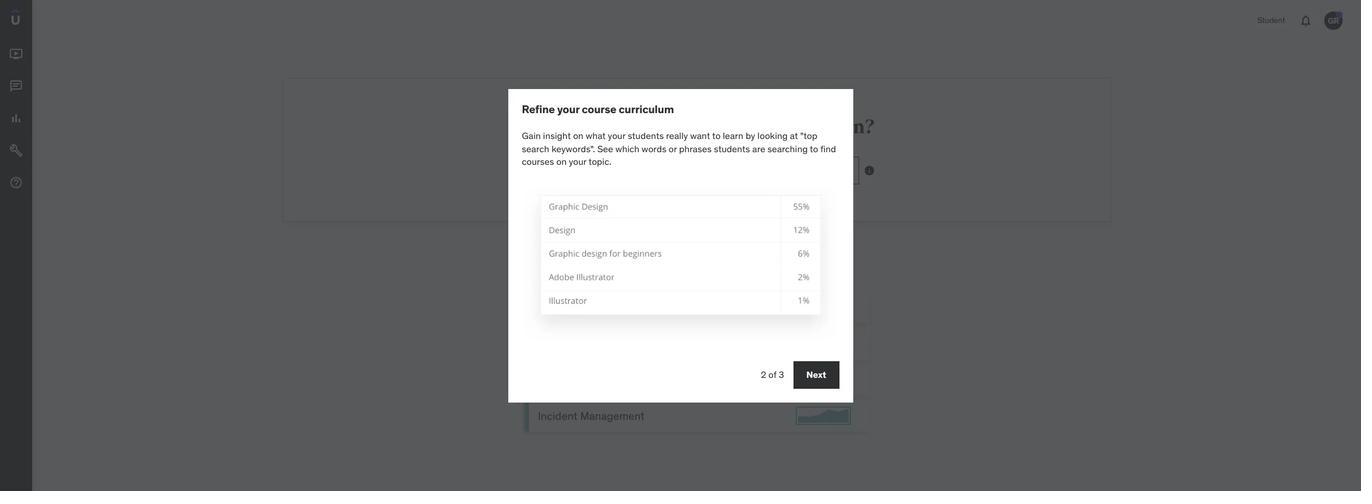 Task type: locate. For each thing, give the bounding box(es) containing it.
incident
[[538, 409, 578, 423]]

want
[[690, 130, 710, 142]]

0 horizontal spatial on
[[556, 156, 567, 167]]

on down the keywords".
[[556, 156, 567, 167]]

javascript
[[587, 301, 637, 314]]

0 vertical spatial your
[[557, 102, 579, 116]]

1 interactive chart image from the top
[[798, 301, 848, 315]]

or
[[669, 143, 677, 155]]

medium image
[[9, 47, 23, 61], [9, 144, 23, 158]]

interactive chart image
[[798, 301, 848, 315], [798, 337, 848, 351], [798, 373, 848, 387], [798, 409, 848, 423]]

incident management link
[[524, 401, 869, 432]]

0 vertical spatial medium image
[[9, 47, 23, 61]]

are
[[682, 115, 711, 139], [752, 143, 765, 155]]

0 vertical spatial on
[[573, 130, 583, 142]]

redux for javascript link
[[524, 292, 869, 324]]

in?
[[847, 115, 876, 139]]

interactive chart image for incident management
[[798, 409, 848, 423]]

2 interactive chart image from the top
[[798, 337, 848, 351]]

your
[[557, 102, 579, 116], [608, 130, 626, 142], [569, 156, 587, 167]]

to right want
[[712, 130, 721, 142]]

course up what
[[582, 102, 616, 116]]

are down 'by' on the right of the page
[[752, 143, 765, 155]]

gain insight on what your students really want to learn by looking at "top search keywords". see which words or phrases students are searching to find courses on your topic.
[[522, 130, 836, 167]]

0 horizontal spatial to
[[712, 130, 721, 142]]

1 horizontal spatial are
[[752, 143, 765, 155]]

students up words
[[628, 130, 664, 142]]

interactive chart image inside miro link
[[798, 337, 848, 351]]

words
[[642, 143, 666, 155]]

1 vertical spatial on
[[556, 156, 567, 167]]

keywords".
[[552, 143, 595, 155]]

e.g. Photography, Travel Photography, JavaScript text field
[[514, 157, 859, 185]]

interactive chart image for miro
[[798, 337, 848, 351]]

medium image
[[9, 79, 23, 93], [9, 112, 23, 125], [9, 176, 23, 190]]

your up which
[[608, 130, 626, 142]]

student
[[1257, 15, 1285, 25]]

miro link
[[524, 328, 869, 360]]

udemy image
[[12, 9, 64, 29]]

refine your course curriculum
[[522, 102, 674, 116]]

0 vertical spatial are
[[682, 115, 711, 139]]

really
[[666, 130, 688, 142]]

2 medium image from the top
[[9, 144, 23, 158]]

0 horizontal spatial are
[[682, 115, 711, 139]]

1 vertical spatial medium image
[[9, 144, 23, 158]]

1 medium image from the top
[[9, 47, 23, 61]]

2 of 3
[[761, 369, 784, 381]]

students down "learn"
[[714, 143, 750, 155]]

see
[[597, 143, 613, 155]]

your up 'insight'
[[557, 102, 579, 116]]

which
[[615, 143, 639, 155]]

2 vertical spatial medium image
[[9, 176, 23, 190]]

insight
[[543, 130, 571, 142]]

get info image
[[863, 165, 875, 177]]

your down the keywords".
[[569, 156, 587, 167]]

interactive chart image inside redux for javascript link
[[798, 301, 848, 315]]

what
[[586, 130, 606, 142]]

are up phrases
[[682, 115, 711, 139]]

1 vertical spatial students
[[714, 143, 750, 155]]

interactive chart image inside incident management link
[[798, 409, 848, 423]]

interactive chart image for redux for javascript
[[798, 301, 848, 315]]

redux for javascript
[[538, 301, 637, 314]]

learn
[[723, 130, 743, 142]]

1 vertical spatial are
[[752, 143, 765, 155]]

redux
[[538, 301, 569, 314]]

course
[[582, 102, 616, 116], [570, 115, 630, 139]]

1 vertical spatial medium image
[[9, 112, 23, 125]]

0 vertical spatial medium image
[[9, 79, 23, 93]]

1 vertical spatial to
[[810, 143, 818, 155]]

3 interactive chart image from the top
[[798, 373, 848, 387]]

1 horizontal spatial on
[[573, 130, 583, 142]]

0 vertical spatial students
[[628, 130, 664, 142]]

topic.
[[589, 156, 611, 167]]

curriculum
[[619, 102, 674, 116]]

next button
[[793, 361, 839, 389]]

interested
[[751, 115, 844, 139]]

for
[[571, 301, 585, 314]]

1 horizontal spatial to
[[810, 143, 818, 155]]

students
[[628, 130, 664, 142], [714, 143, 750, 155]]

1 medium image from the top
[[9, 79, 23, 93]]

to
[[712, 130, 721, 142], [810, 143, 818, 155]]

to down "top
[[810, 143, 818, 155]]

on
[[573, 130, 583, 142], [556, 156, 567, 167]]

on up the keywords".
[[573, 130, 583, 142]]

example product screenshot image
[[522, 187, 839, 343]]

what
[[517, 115, 566, 139]]

4 interactive chart image from the top
[[798, 409, 848, 423]]

course up the see
[[570, 115, 630, 139]]



Task type: describe. For each thing, give the bounding box(es) containing it.
"top
[[800, 130, 817, 142]]

3
[[779, 369, 784, 381]]

phrases
[[679, 143, 712, 155]]

of
[[768, 369, 776, 381]]

0 horizontal spatial students
[[628, 130, 664, 142]]

by
[[746, 130, 755, 142]]

course inside "refine your course curriculum" dialog
[[582, 102, 616, 116]]

2 medium image from the top
[[9, 112, 23, 125]]

topic
[[633, 115, 679, 139]]

are inside 'gain insight on what your students really want to learn by looking at "top search keywords". see which words or phrases students are searching to find courses on your topic.'
[[752, 143, 765, 155]]

refine
[[522, 102, 555, 116]]

3 medium image from the top
[[9, 176, 23, 190]]

2
[[761, 369, 766, 381]]

2 vertical spatial your
[[569, 156, 587, 167]]

0 vertical spatial to
[[712, 130, 721, 142]]

find
[[820, 143, 836, 155]]

you
[[715, 115, 747, 139]]

miro
[[538, 337, 560, 351]]

courses
[[522, 156, 554, 167]]

search
[[522, 143, 549, 155]]

management
[[580, 409, 645, 423]]

refine your course curriculum dialog
[[508, 89, 853, 403]]

gain
[[522, 130, 541, 142]]

searching
[[768, 143, 808, 155]]

incident management
[[538, 409, 645, 423]]

student link
[[1250, 7, 1292, 35]]

next
[[806, 369, 826, 381]]

1 vertical spatial your
[[608, 130, 626, 142]]

at
[[790, 130, 798, 142]]

looking
[[758, 130, 788, 142]]

what course topic are you interested in?
[[517, 115, 876, 139]]

1 horizontal spatial students
[[714, 143, 750, 155]]



Task type: vqa. For each thing, say whether or not it's contained in the screenshot.
Insight
yes



